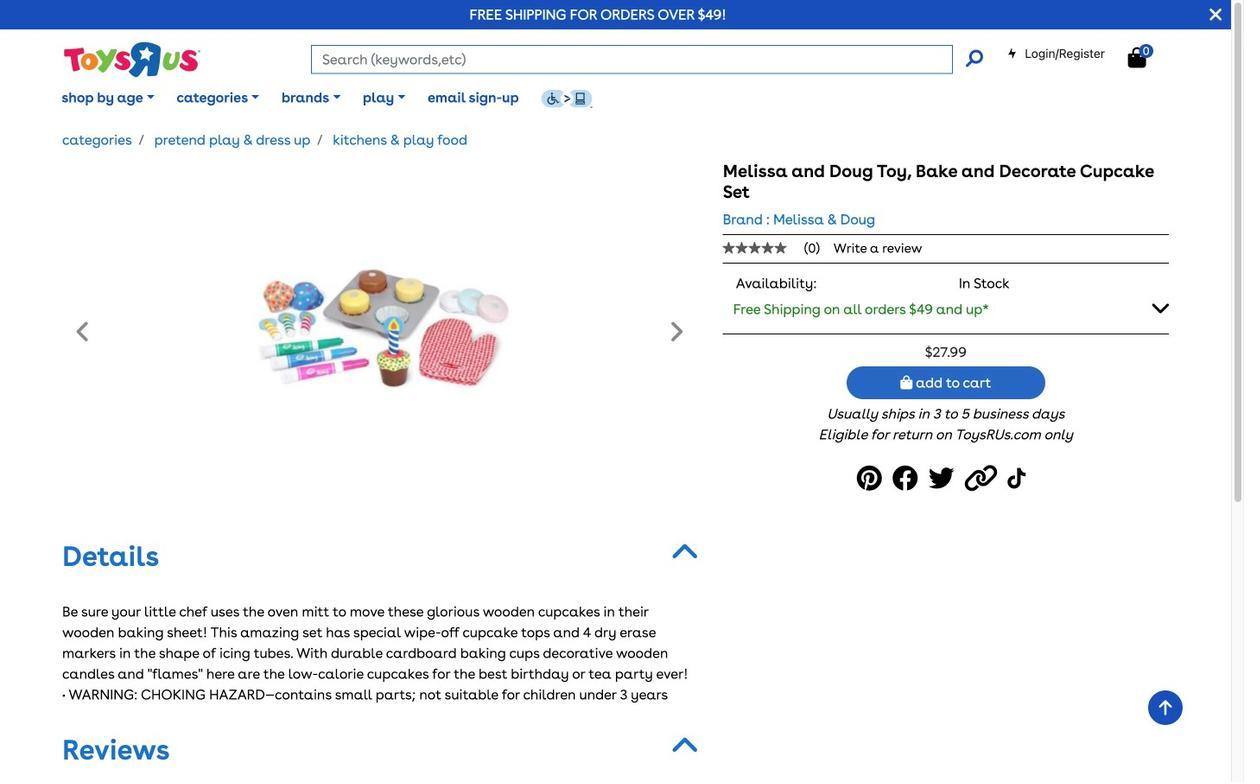Task type: locate. For each thing, give the bounding box(es) containing it.
melissa and doug toy, bake  and decorate cupcake set image number null image
[[238, 161, 522, 507]]

Enter Keyword or Item No. search field
[[311, 45, 954, 74]]

share melissa and doug toy, bake  and decorate cupcake set on facebook image
[[893, 459, 924, 498]]

None search field
[[311, 45, 984, 74]]

shopping bag image
[[901, 376, 913, 390]]

menu bar
[[51, 67, 1232, 128]]

create a pinterest pin for melissa and doug toy, bake  and decorate cupcake set image
[[857, 459, 888, 498]]



Task type: vqa. For each thing, say whether or not it's contained in the screenshot.
COPY A LINK TO MELISSA AND DOUG TOY, BAKE  AND DECORATE CUPCAKE SET icon
yes



Task type: describe. For each thing, give the bounding box(es) containing it.
this icon serves as a link to download the essential accessibility assistive technology app for individuals with physical disabilities. it is featured as part of our commitment to diversity and inclusion. image
[[541, 89, 593, 108]]

share a link to melissa and doug toy, bake  and decorate cupcake set on twitter image
[[929, 459, 960, 498]]

tiktok image
[[1008, 459, 1031, 498]]

toys r us image
[[62, 40, 201, 79]]

close button image
[[1211, 5, 1223, 24]]

copy a link to melissa and doug toy, bake  and decorate cupcake set image
[[966, 459, 1003, 498]]

shopping bag image
[[1129, 47, 1147, 68]]



